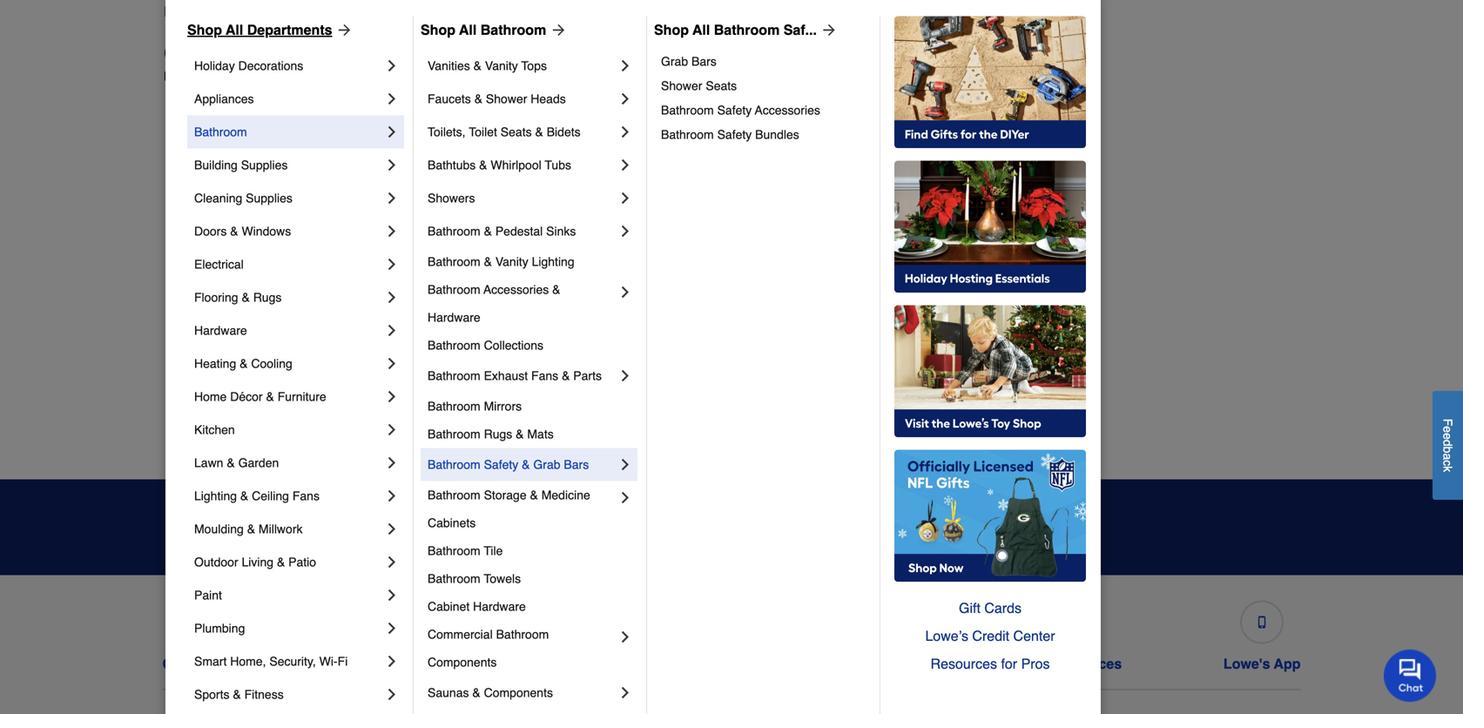 Task type: describe. For each thing, give the bounding box(es) containing it.
1 vertical spatial cards
[[842, 656, 882, 672]]

home décor & furniture
[[194, 390, 326, 404]]

eatontown
[[178, 368, 235, 382]]

bathroom towels
[[428, 572, 521, 586]]

& down hamilton
[[484, 224, 492, 238]]

0 vertical spatial gift cards
[[959, 600, 1022, 616]]

ideas
[[597, 534, 628, 548]]

furniture
[[278, 390, 326, 404]]

lowe's for lowe's credit center
[[570, 656, 617, 672]]

woodbridge
[[1030, 438, 1095, 452]]

shop for shop all departments
[[187, 22, 222, 38]]

plumbing link
[[194, 612, 383, 645]]

& inside bathroom storage & medicine cabinets
[[530, 488, 538, 502]]

dimensions image
[[1049, 616, 1061, 628]]

1 vertical spatial seats
[[501, 125, 532, 139]]

trends
[[614, 507, 682, 531]]

center for lowe's credit center
[[1013, 628, 1055, 644]]

supplies for building supplies
[[241, 158, 288, 172]]

chevron right image for bathroom exhaust fans & parts
[[617, 367, 634, 384]]

lowe's inside city directory lowe's stores in new jersey
[[164, 69, 201, 83]]

& left bidets
[[535, 125, 543, 139]]

bathroom for bathroom exhaust fans & parts
[[428, 369, 481, 383]]

bathroom for bathroom & pedestal sinks
[[428, 224, 481, 238]]

manchester
[[746, 124, 809, 138]]

shop for shop all bathroom saf...
[[654, 22, 689, 38]]

& left ceiling
[[240, 489, 248, 503]]

bathroom mirrors link
[[428, 392, 634, 420]]

deals, inspiration and trends we've got ideas to share.
[[391, 507, 682, 548]]

arrow right image for shop all departments
[[332, 21, 353, 39]]

home
[[194, 390, 227, 404]]

0 vertical spatial accessories
[[755, 103, 820, 117]]

chevron right image for cleaning supplies
[[383, 189, 401, 207]]

& right "us"
[[240, 656, 250, 672]]

heating & cooling link
[[194, 347, 383, 380]]

chevron right image for lighting & ceiling fans
[[383, 487, 401, 505]]

bathroom safety accessories link
[[661, 98, 868, 122]]

f
[[1441, 419, 1455, 426]]

bathroom tile
[[428, 544, 503, 558]]

chevron right image for bathroom & pedestal sinks
[[617, 222, 634, 240]]

heating & cooling
[[194, 357, 293, 371]]

bathroom for bathroom accessories & hardware
[[428, 283, 481, 296]]

sinks
[[546, 224, 576, 238]]

2 vertical spatial jersey
[[462, 333, 498, 347]]

patio
[[288, 555, 316, 569]]

0 horizontal spatial gift cards
[[814, 656, 882, 672]]

0 horizontal spatial gift
[[814, 656, 838, 672]]

visit the lowe's toy shop. image
[[895, 305, 1086, 438]]

collections
[[484, 338, 544, 352]]

chevron right image for flooring & rugs
[[383, 289, 401, 306]]

wi-
[[319, 654, 338, 668]]

bathroom for bathroom safety accessories
[[661, 103, 714, 117]]

bathroom rugs & mats
[[428, 427, 554, 441]]

find a store link
[[164, 1, 244, 22]]

heating
[[194, 357, 236, 371]]

tile
[[484, 544, 503, 558]]

0 vertical spatial lighting
[[532, 255, 575, 269]]

bathtubs & whirlpool tubs link
[[428, 148, 617, 182]]

brick
[[178, 159, 205, 173]]

store
[[209, 3, 244, 20]]

a inside button
[[1441, 453, 1455, 460]]

showers
[[428, 191, 475, 205]]

1 vertical spatial grab
[[533, 458, 561, 472]]

bathroom & pedestal sinks link
[[428, 215, 617, 248]]

east for east rutherford
[[178, 333, 202, 347]]

princeton
[[1030, 159, 1081, 173]]

princeton link
[[1030, 157, 1081, 175]]

center for lowe's credit center
[[665, 656, 709, 672]]

commercial bathroom components link
[[428, 621, 617, 676]]

piscataway link
[[1030, 122, 1091, 140]]

bundles
[[755, 128, 799, 141]]

lowe's for lowe's app
[[1224, 656, 1270, 672]]

outdoor
[[194, 555, 238, 569]]

decorations
[[238, 59, 303, 73]]

mobile image
[[1256, 616, 1268, 628]]

& down bathroom rugs & mats link
[[522, 458, 530, 472]]

1 horizontal spatial gift
[[959, 600, 981, 616]]

all for shop all bathroom
[[459, 22, 477, 38]]

chevron right image for bathroom accessories & hardware
[[617, 283, 634, 301]]

new inside button
[[375, 3, 403, 20]]

& right lawn
[[227, 456, 235, 470]]

& down rutherford
[[240, 357, 248, 371]]

paint
[[194, 588, 222, 602]]

egg harbor township
[[178, 403, 294, 417]]

safety for bundles
[[717, 128, 752, 141]]

butler link
[[178, 192, 210, 209]]

bathtubs
[[428, 158, 476, 172]]

brick link
[[178, 157, 205, 175]]

city inside city directory lowe's stores in new jersey
[[164, 41, 203, 65]]

officially licensed n f l gifts. shop now. image
[[895, 450, 1086, 582]]

windows
[[242, 224, 291, 238]]

holmdel link
[[462, 262, 506, 279]]

woodbridge link
[[1030, 436, 1095, 453]]

décor
[[230, 390, 263, 404]]

building supplies link
[[194, 148, 383, 182]]

bathroom for bathroom collections
[[428, 338, 481, 352]]

arrow right image
[[817, 21, 838, 39]]

commercial
[[428, 627, 493, 641]]

1 horizontal spatial fans
[[531, 369, 558, 383]]

& right faucets
[[474, 92, 483, 106]]

& left parts
[[562, 369, 570, 383]]

kitchen link
[[194, 413, 383, 446]]

bathroom for bathroom safety bundles
[[661, 128, 714, 141]]

shower seats
[[661, 79, 737, 93]]

find gifts for the diyer. image
[[895, 16, 1086, 148]]

toilets, toilet seats & bidets
[[428, 125, 581, 139]]

chevron right image for bathroom
[[383, 123, 401, 141]]

bathroom safety bundles link
[[661, 122, 868, 147]]

commercial bathroom components
[[428, 627, 552, 669]]

& right the sports
[[233, 688, 241, 702]]

to
[[631, 534, 643, 548]]

toms
[[1030, 298, 1059, 312]]

east rutherford link
[[178, 331, 263, 349]]

lowe's credit center
[[925, 628, 1055, 644]]

east brunswick link
[[178, 297, 261, 314]]

bathroom for bathroom safety & grab bars
[[428, 458, 481, 472]]

0 vertical spatial bars
[[692, 54, 717, 68]]

bathroom tile link
[[428, 537, 634, 565]]

installation services
[[987, 656, 1122, 672]]

bathroom mirrors
[[428, 399, 522, 413]]

hardware inside hardware link
[[194, 323, 247, 337]]

0 horizontal spatial lighting
[[194, 489, 237, 503]]

bidets
[[547, 125, 581, 139]]

accessories inside bathroom accessories & hardware
[[484, 283, 549, 296]]

garden
[[238, 456, 279, 470]]

electrical
[[194, 257, 244, 271]]

lighting & ceiling fans link
[[194, 479, 383, 512]]

storage
[[484, 488, 527, 502]]

jersey inside city directory lowe's stores in new jersey
[[284, 69, 320, 83]]

hardware inside cabinet hardware link
[[473, 600, 526, 614]]

vanities & vanity tops
[[428, 59, 547, 73]]

chevron right image for bathtubs & whirlpool tubs
[[617, 156, 634, 174]]

share.
[[646, 534, 682, 548]]

east rutherford
[[178, 333, 263, 347]]

bathroom safety & grab bars link
[[428, 448, 617, 481]]

1 horizontal spatial gift cards link
[[895, 594, 1086, 622]]

0 horizontal spatial gift cards link
[[811, 594, 886, 672]]

bathtubs & whirlpool tubs
[[428, 158, 571, 172]]

voorhees link
[[1030, 401, 1081, 419]]

0 horizontal spatial rugs
[[253, 290, 282, 304]]

east brunswick
[[178, 298, 261, 312]]

union
[[1030, 368, 1061, 382]]

1 vertical spatial rugs
[[484, 427, 512, 441]]

kitchen
[[194, 423, 235, 437]]

cooling
[[251, 357, 293, 371]]

lawnside
[[462, 368, 513, 382]]

piscataway
[[1030, 124, 1091, 138]]

city directory lowe's stores in new jersey
[[164, 41, 320, 83]]

customer care image
[[216, 616, 229, 628]]

& right flooring
[[242, 290, 250, 304]]

chevron right image for doors & windows
[[383, 222, 401, 240]]

chevron right image for bathroom safety & grab bars
[[617, 456, 634, 473]]

order
[[384, 656, 422, 672]]

chevron right image for heating & cooling
[[383, 355, 401, 372]]

& right bathtubs
[[479, 158, 487, 172]]

1 horizontal spatial grab
[[661, 54, 688, 68]]

deptford link
[[178, 262, 224, 279]]

chat invite button image
[[1384, 649, 1437, 702]]



Task type: vqa. For each thing, say whether or not it's contained in the screenshot.
Now
no



Task type: locate. For each thing, give the bounding box(es) containing it.
& right the saunas on the bottom left of page
[[472, 686, 481, 700]]

lowe's credit center link
[[895, 622, 1086, 650]]

1 vertical spatial gift cards
[[814, 656, 882, 672]]

all inside shop all bathroom saf... link
[[693, 22, 710, 38]]

bathroom for bathroom rugs & mats
[[428, 427, 481, 441]]

exhaust
[[484, 369, 528, 383]]

building
[[194, 158, 238, 172]]

departments
[[247, 22, 332, 38]]

chevron right image for lawn & garden
[[383, 454, 401, 472]]

bathroom safety bundles
[[661, 128, 799, 141]]

1 vertical spatial accessories
[[484, 283, 549, 296]]

east up the heating
[[178, 333, 202, 347]]

vanities
[[428, 59, 470, 73]]

inspiration
[[458, 507, 565, 531]]

e up b
[[1441, 433, 1455, 440]]

0 horizontal spatial grab
[[533, 458, 561, 472]]

0 horizontal spatial city
[[164, 41, 203, 65]]

in
[[243, 69, 253, 83]]

shop all bathroom link
[[421, 20, 567, 40]]

2 arrow right image from the left
[[546, 21, 567, 39]]

0 vertical spatial center
[[1013, 628, 1055, 644]]

vanity down hillsborough link
[[495, 255, 528, 269]]

lowe's credit center
[[570, 656, 709, 672]]

chevron right image for toilets, toilet seats & bidets
[[617, 123, 634, 141]]

mirrors
[[484, 399, 522, 413]]

lawnside link
[[462, 366, 513, 384]]

pickup image
[[420, 616, 432, 628]]

hardware link
[[194, 314, 383, 347]]

credit for lowe's
[[621, 656, 661, 672]]

0 vertical spatial jersey
[[407, 3, 448, 20]]

0 horizontal spatial shower
[[486, 92, 527, 106]]

living
[[242, 555, 274, 569]]

bars up the shower seats
[[692, 54, 717, 68]]

chevron right image for plumbing
[[383, 620, 401, 637]]

hardware up bathroom collections
[[428, 310, 481, 324]]

vanity left tops
[[485, 59, 518, 73]]

hardware down towels
[[473, 600, 526, 614]]

1 vertical spatial supplies
[[246, 191, 293, 205]]

grab up the shower seats
[[661, 54, 688, 68]]

manchester link
[[746, 122, 809, 140]]

faucets
[[428, 92, 471, 106]]

components down commercial bathroom components link
[[484, 686, 553, 700]]

components for saunas & components
[[484, 686, 553, 700]]

1 horizontal spatial credit
[[972, 628, 1010, 644]]

bathroom for bathroom & vanity lighting
[[428, 255, 481, 269]]

arrow right image inside shop all bathroom link
[[546, 21, 567, 39]]

find
[[164, 3, 193, 20]]

& right storage
[[530, 488, 538, 502]]

holmdel
[[462, 263, 506, 277]]

arrow right image
[[332, 21, 353, 39], [546, 21, 567, 39]]

safety for accessories
[[717, 103, 752, 117]]

directory
[[209, 41, 301, 65]]

jersey up "lawnside" link
[[462, 333, 498, 347]]

saunas
[[428, 686, 469, 700]]

1 horizontal spatial rugs
[[484, 427, 512, 441]]

all up vanities
[[459, 22, 477, 38]]

e up d
[[1441, 426, 1455, 433]]

rugs down lumberton
[[484, 427, 512, 441]]

chevron right image for sports & fitness
[[383, 686, 401, 703]]

jersey up vanities
[[407, 3, 448, 20]]

butler
[[178, 194, 210, 208]]

hardware inside bathroom accessories & hardware
[[428, 310, 481, 324]]

components down commercial
[[428, 655, 497, 669]]

1 horizontal spatial arrow right image
[[546, 21, 567, 39]]

arrow right image inside shop all departments link
[[332, 21, 353, 39]]

1 vertical spatial credit
[[621, 656, 661, 672]]

1 horizontal spatial center
[[1013, 628, 1055, 644]]

lowe's
[[164, 69, 201, 83], [570, 656, 617, 672], [1224, 656, 1270, 672]]

0 horizontal spatial all
[[226, 22, 243, 38]]

brunswick
[[205, 298, 261, 312]]

sign up form
[[703, 504, 1073, 551]]

0 vertical spatial fans
[[531, 369, 558, 383]]

& left patio
[[277, 555, 285, 569]]

bathroom for bathroom towels
[[428, 572, 481, 586]]

bathroom accessories & hardware link
[[428, 276, 617, 331]]

& inside bathroom accessories & hardware
[[552, 283, 561, 296]]

all for shop all bathroom saf...
[[693, 22, 710, 38]]

sewell
[[1030, 229, 1065, 243]]

east inside "link"
[[178, 298, 202, 312]]

toilets, toilet seats & bidets link
[[428, 115, 617, 148]]

3 shop from the left
[[654, 22, 689, 38]]

cleaning
[[194, 191, 242, 205]]

0 vertical spatial a
[[197, 3, 205, 20]]

2 all from the left
[[459, 22, 477, 38]]

components inside commercial bathroom components
[[428, 655, 497, 669]]

all inside shop all departments link
[[226, 22, 243, 38]]

bathroom safety & grab bars
[[428, 458, 589, 472]]

2 east from the top
[[178, 333, 202, 347]]

bayonne
[[178, 124, 226, 138]]

a right find at the top left of page
[[197, 3, 205, 20]]

chevron right image for building supplies
[[383, 156, 401, 174]]

a up k
[[1441, 453, 1455, 460]]

chevron right image for hardware
[[383, 322, 401, 339]]

app
[[1274, 656, 1301, 672]]

jersey inside button
[[407, 3, 448, 20]]

new inside city directory lowe's stores in new jersey
[[256, 69, 281, 83]]

arrow right image for shop all bathroom
[[546, 21, 567, 39]]

shop all departments link
[[187, 20, 353, 40]]

0 horizontal spatial center
[[665, 656, 709, 672]]

1 all from the left
[[226, 22, 243, 38]]

supplies up windows
[[246, 191, 293, 205]]

toms river
[[1030, 298, 1091, 312]]

supplies up cleaning supplies
[[241, 158, 288, 172]]

1 horizontal spatial lighting
[[532, 255, 575, 269]]

0 vertical spatial seats
[[706, 79, 737, 93]]

chevron right image for faucets & shower heads
[[617, 90, 634, 107]]

center inside the lowe's credit center link
[[665, 656, 709, 672]]

bathroom for bathroom tile
[[428, 544, 481, 558]]

0 vertical spatial safety
[[717, 103, 752, 117]]

1 vertical spatial new
[[256, 69, 281, 83]]

chevron right image for moulding & millwork
[[383, 520, 401, 538]]

1 horizontal spatial shower
[[661, 79, 702, 93]]

0 vertical spatial grab
[[661, 54, 688, 68]]

home décor & furniture link
[[194, 380, 383, 413]]

bathroom link
[[194, 115, 383, 148]]

& left millwork
[[247, 522, 255, 536]]

find a store
[[164, 3, 244, 20]]

lighting down sinks
[[532, 255, 575, 269]]

shop down find a store
[[187, 22, 222, 38]]

hackettstown link
[[462, 157, 535, 175]]

1 horizontal spatial shop
[[421, 22, 456, 38]]

safety for &
[[484, 458, 518, 472]]

lowe's left app
[[1224, 656, 1270, 672]]

1 vertical spatial vanity
[[495, 255, 528, 269]]

0 horizontal spatial bars
[[564, 458, 589, 472]]

chevron right image for commercial bathroom components
[[617, 628, 634, 646]]

jersey
[[407, 3, 448, 20], [284, 69, 320, 83], [462, 333, 498, 347]]

& right décor
[[266, 390, 274, 404]]

hillsborough
[[462, 229, 529, 243]]

bathroom exhaust fans & parts
[[428, 369, 602, 383]]

shower seats link
[[661, 74, 868, 98]]

2 shop from the left
[[421, 22, 456, 38]]

flemington
[[462, 124, 522, 138]]

east for east brunswick
[[178, 298, 202, 312]]

safety up bathroom safety bundles
[[717, 103, 752, 117]]

shop for shop all bathroom
[[421, 22, 456, 38]]

hamilton link
[[462, 192, 510, 209]]

bathroom inside bathroom accessories & hardware
[[428, 283, 481, 296]]

bathroom inside commercial bathroom components
[[496, 627, 549, 641]]

1 vertical spatial jersey
[[284, 69, 320, 83]]

jersey city link
[[462, 331, 522, 349]]

lowe's up the saunas & components link
[[570, 656, 617, 672]]

plumbing
[[194, 621, 245, 635]]

0 horizontal spatial fans
[[293, 489, 320, 503]]

chevron right image for vanities & vanity tops
[[617, 57, 634, 74]]

all up 'grab bars'
[[693, 22, 710, 38]]

grande
[[1051, 194, 1092, 208]]

0 vertical spatial supplies
[[241, 158, 288, 172]]

bathroom & vanity lighting link
[[428, 248, 634, 276]]

shower up toilets, toilet seats & bidets
[[486, 92, 527, 106]]

1 horizontal spatial cards
[[985, 600, 1022, 616]]

components for commercial bathroom components
[[428, 655, 497, 669]]

vanity for tops
[[485, 59, 518, 73]]

1 arrow right image from the left
[[332, 21, 353, 39]]

millwork
[[259, 522, 303, 536]]

1 horizontal spatial jersey
[[407, 3, 448, 20]]

vanities & vanity tops link
[[428, 49, 617, 82]]

arrow right image up tops
[[546, 21, 567, 39]]

& right doors
[[230, 224, 238, 238]]

bathroom for bathroom mirrors
[[428, 399, 481, 413]]

seats up whirlpool
[[501, 125, 532, 139]]

center inside lowe's credit center "link"
[[1013, 628, 1055, 644]]

& down hillsborough
[[484, 255, 492, 269]]

1 vertical spatial bars
[[564, 458, 589, 472]]

us
[[218, 656, 236, 672]]

hardware down 'east brunswick'
[[194, 323, 247, 337]]

& left mats
[[516, 427, 524, 441]]

0 horizontal spatial lowe's
[[164, 69, 201, 83]]

fans right ceiling
[[293, 489, 320, 503]]

2 horizontal spatial jersey
[[462, 333, 498, 347]]

doors & windows
[[194, 224, 291, 238]]

0 horizontal spatial cards
[[842, 656, 882, 672]]

0 vertical spatial vanity
[[485, 59, 518, 73]]

1 vertical spatial a
[[1441, 453, 1455, 460]]

bars up medicine
[[564, 458, 589, 472]]

shower down 'grab bars'
[[661, 79, 702, 93]]

east down deptford link
[[178, 298, 202, 312]]

all down store
[[226, 22, 243, 38]]

medicine
[[542, 488, 590, 502]]

0 horizontal spatial arrow right image
[[332, 21, 353, 39]]

1 vertical spatial lighting
[[194, 489, 237, 503]]

arrow right image up holiday decorations link
[[332, 21, 353, 39]]

grab down mats
[[533, 458, 561, 472]]

chevron right image for kitchen
[[383, 421, 401, 438]]

bathroom rugs & mats link
[[428, 420, 634, 448]]

3 all from the left
[[693, 22, 710, 38]]

pros
[[1021, 656, 1050, 672]]

chevron right image for holiday decorations
[[383, 57, 401, 74]]

1 horizontal spatial accessories
[[755, 103, 820, 117]]

1 vertical spatial center
[[665, 656, 709, 672]]

1 east from the top
[[178, 298, 202, 312]]

deals,
[[391, 507, 452, 531]]

chevron right image for bathroom storage & medicine cabinets
[[617, 489, 634, 506]]

0 vertical spatial credit
[[972, 628, 1010, 644]]

towels
[[484, 572, 521, 586]]

2 e from the top
[[1441, 433, 1455, 440]]

chevron right image for saunas & components
[[617, 684, 634, 702]]

2 horizontal spatial lowe's
[[1224, 656, 1270, 672]]

1 vertical spatial city
[[501, 333, 522, 347]]

0 horizontal spatial seats
[[501, 125, 532, 139]]

vanity for lighting
[[495, 255, 528, 269]]

1 vertical spatial east
[[178, 333, 202, 347]]

1 e from the top
[[1441, 426, 1455, 433]]

appliances link
[[194, 82, 383, 115]]

installation services link
[[987, 594, 1122, 672]]

heads
[[531, 92, 566, 106]]

chevron right image for appliances
[[383, 90, 401, 107]]

1 horizontal spatial a
[[1441, 453, 1455, 460]]

turnersville
[[1030, 333, 1092, 347]]

& down bathroom & vanity lighting link
[[552, 283, 561, 296]]

1 horizontal spatial bars
[[692, 54, 717, 68]]

chevron right image
[[617, 57, 634, 74], [383, 90, 401, 107], [383, 123, 401, 141], [383, 156, 401, 174], [383, 189, 401, 207], [383, 256, 401, 273], [617, 283, 634, 301], [383, 322, 401, 339], [383, 355, 401, 372], [617, 367, 634, 384], [383, 520, 401, 538], [383, 587, 401, 604], [383, 686, 401, 703]]

1 vertical spatial safety
[[717, 128, 752, 141]]

got
[[574, 534, 593, 548]]

union link
[[1030, 366, 1061, 384]]

fitness
[[244, 688, 284, 702]]

chevron right image
[[383, 57, 401, 74], [617, 90, 634, 107], [617, 123, 634, 141], [617, 156, 634, 174], [617, 189, 634, 207], [383, 222, 401, 240], [617, 222, 634, 240], [383, 289, 401, 306], [383, 388, 401, 405], [383, 421, 401, 438], [383, 454, 401, 472], [617, 456, 634, 473], [383, 487, 401, 505], [617, 489, 634, 506], [383, 553, 401, 571], [383, 620, 401, 637], [617, 628, 634, 646], [383, 653, 401, 670], [617, 684, 634, 702]]

1 horizontal spatial seats
[[706, 79, 737, 93]]

toms river link
[[1030, 297, 1091, 314]]

supplies inside cleaning supplies link
[[246, 191, 293, 205]]

bars
[[692, 54, 717, 68], [564, 458, 589, 472]]

0 horizontal spatial a
[[197, 3, 205, 20]]

lighting up moulding at the bottom left of the page
[[194, 489, 237, 503]]

safety down bathroom safety accessories at the top of the page
[[717, 128, 752, 141]]

bathroom for bathroom storage & medicine cabinets
[[428, 488, 481, 502]]

0 vertical spatial new
[[375, 3, 403, 20]]

2 vertical spatial safety
[[484, 458, 518, 472]]

supplies for cleaning supplies
[[246, 191, 293, 205]]

lowe's app
[[1224, 656, 1301, 672]]

f e e d b a c k
[[1441, 419, 1455, 472]]

chevron right image for smart home, security, wi-fi
[[383, 653, 401, 670]]

1 horizontal spatial all
[[459, 22, 477, 38]]

credit inside "link"
[[972, 628, 1010, 644]]

shop down new jersey
[[421, 22, 456, 38]]

rugs down electrical "link"
[[253, 290, 282, 304]]

sicklerville link
[[1030, 262, 1087, 279]]

0 vertical spatial components
[[428, 655, 497, 669]]

bathroom inside bathroom storage & medicine cabinets
[[428, 488, 481, 502]]

jersey down departments
[[284, 69, 320, 83]]

chevron right image for home décor & furniture
[[383, 388, 401, 405]]

0 horizontal spatial jersey
[[284, 69, 320, 83]]

chevron right image for showers
[[617, 189, 634, 207]]

0 vertical spatial east
[[178, 298, 202, 312]]

cleaning supplies link
[[194, 182, 383, 215]]

hillsborough link
[[462, 227, 529, 244]]

0 vertical spatial rugs
[[253, 290, 282, 304]]

chevron right image for electrical
[[383, 256, 401, 273]]

2 horizontal spatial shop
[[654, 22, 689, 38]]

1 vertical spatial fans
[[293, 489, 320, 503]]

seats up bathroom safety accessories at the top of the page
[[706, 79, 737, 93]]

0 horizontal spatial new
[[256, 69, 281, 83]]

1 horizontal spatial gift cards
[[959, 600, 1022, 616]]

1 shop from the left
[[187, 22, 222, 38]]

all for shop all departments
[[226, 22, 243, 38]]

sign up
[[991, 519, 1044, 535]]

lowe's left stores
[[164, 69, 201, 83]]

chevron right image for outdoor living & patio
[[383, 553, 401, 571]]

2 horizontal spatial all
[[693, 22, 710, 38]]

resources
[[931, 656, 997, 672]]

holiday decorations
[[194, 59, 303, 73]]

accessories down bathroom & vanity lighting link
[[484, 283, 549, 296]]

lowe's credit center link
[[570, 594, 709, 672]]

0 vertical spatial gift
[[959, 600, 981, 616]]

supplies inside the "building supplies" link
[[241, 158, 288, 172]]

shop all bathroom
[[421, 22, 546, 38]]

status
[[426, 656, 469, 672]]

1 vertical spatial gift
[[814, 656, 838, 672]]

0 vertical spatial cards
[[985, 600, 1022, 616]]

fans up bathroom mirrors link in the bottom of the page
[[531, 369, 558, 383]]

safety down manahawkin link
[[484, 458, 518, 472]]

cleaning supplies
[[194, 191, 293, 205]]

resources for pros
[[931, 656, 1050, 672]]

doors & windows link
[[194, 215, 383, 248]]

1 horizontal spatial lowe's
[[570, 656, 617, 672]]

0 horizontal spatial credit
[[621, 656, 661, 672]]

chevron right image for paint
[[383, 587, 401, 604]]

0 vertical spatial city
[[164, 41, 203, 65]]

rutherford
[[205, 333, 263, 347]]

accessories up manchester
[[755, 103, 820, 117]]

lumberton
[[462, 403, 520, 417]]

tops
[[521, 59, 547, 73]]

1 horizontal spatial city
[[501, 333, 522, 347]]

hamilton
[[462, 194, 510, 208]]

1 horizontal spatial new
[[375, 3, 403, 20]]

holiday hosting essentials. image
[[895, 161, 1086, 293]]

1 vertical spatial components
[[484, 686, 553, 700]]

all inside shop all bathroom link
[[459, 22, 477, 38]]

appliances
[[194, 92, 254, 106]]

turnersville link
[[1030, 331, 1092, 349]]

shop up 'grab bars'
[[654, 22, 689, 38]]

credit for lowe's
[[972, 628, 1010, 644]]

bathroom exhaust fans & parts link
[[428, 359, 617, 392]]

0 horizontal spatial accessories
[[484, 283, 549, 296]]

0 horizontal spatial shop
[[187, 22, 222, 38]]

& right vanities
[[474, 59, 482, 73]]



